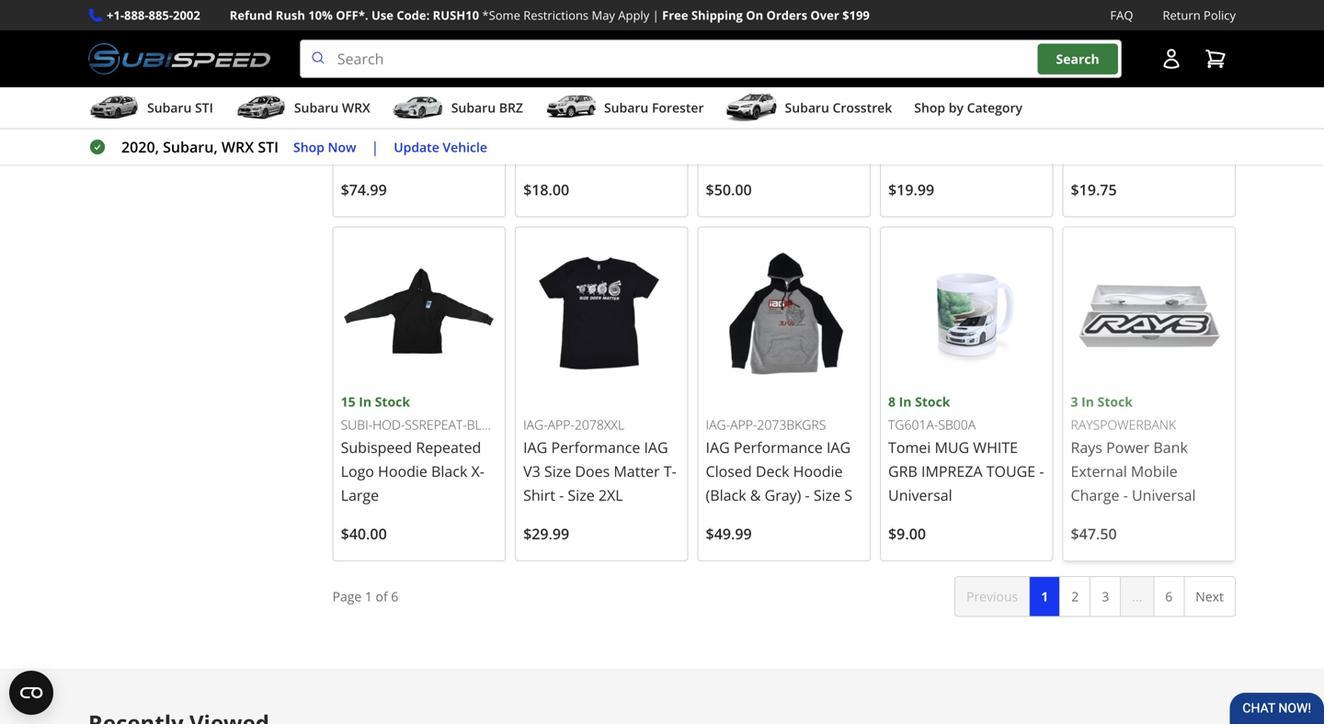 Task type: vqa. For each thing, say whether or not it's contained in the screenshot.


Task type: locate. For each thing, give the bounding box(es) containing it.
subaru for subaru wrx
[[294, 99, 339, 117]]

1 left 2
[[1042, 588, 1049, 606]]

+1-888-885-2002
[[107, 7, 200, 23]]

iag- up 'v3'
[[524, 417, 548, 434]]

in inside 1 in stock ns-07 rays gram lights folding chair - universal
[[352, 25, 364, 42]]

3 up rayspowerbank
[[1071, 393, 1079, 411]]

subaru up shop now on the top left of the page
[[294, 99, 339, 117]]

hoodie up subaru crosstrek
[[811, 69, 860, 89]]

in for hod-
[[359, 393, 372, 411]]

iag- for iag performance iag closed deck hoodie (black & gray) - size s
[[706, 417, 731, 434]]

app- inside iag-app-2078xxl iag performance iag v3 size does matter t- shirt - size 2xl
[[548, 417, 575, 434]]

v3
[[524, 462, 541, 482]]

1 inside button
[[1042, 588, 1049, 606]]

1 horizontal spatial sti
[[258, 137, 279, 157]]

$18.00
[[524, 180, 570, 200]]

subaru sti button
[[88, 91, 213, 128]]

- inside iag-app-2078xxl iag performance iag v3 size does matter t- shirt - size 2xl
[[559, 486, 564, 506]]

iag up the closed
[[706, 438, 730, 458]]

hod-
[[373, 417, 405, 434]]

0 horizontal spatial performance
[[552, 438, 641, 458]]

- right the touge
[[1040, 462, 1045, 482]]

1 horizontal spatial |
[[653, 7, 659, 23]]

wrx
[[342, 99, 371, 117], [222, 137, 254, 157]]

sti down a subaru wrx thumbnail image
[[258, 137, 279, 157]]

0 horizontal spatial wrx
[[222, 137, 254, 157]]

a subaru sti thumbnail image image
[[88, 94, 140, 122]]

3 right 2
[[1102, 588, 1110, 606]]

iag-
[[706, 417, 731, 434], [524, 417, 548, 434]]

large inside subispeed repeated logo hoodie black x- large
[[341, 486, 379, 506]]

update vehicle button
[[394, 137, 488, 158]]

stock up keysmart
[[916, 25, 951, 42]]

stock up rayspowerbank
[[1098, 393, 1133, 411]]

shop for shop now
[[294, 138, 325, 156]]

universal down organizer
[[889, 141, 953, 161]]

iag- up the closed
[[706, 417, 731, 434]]

universal
[[341, 117, 405, 137], [585, 141, 649, 161], [889, 141, 953, 161], [889, 486, 953, 506], [1133, 486, 1197, 506]]

2 performance from the left
[[552, 438, 641, 458]]

in down off*.
[[352, 25, 364, 42]]

page
[[333, 588, 362, 606]]

hoodie inside subispeed repeated logo hoodie black x- large
[[378, 462, 428, 482]]

0 horizontal spatial 3
[[706, 25, 714, 42]]

0 horizontal spatial app-
[[548, 417, 575, 434]]

1 iag- from the left
[[706, 417, 731, 434]]

refund
[[230, 7, 273, 23]]

subaru up the blossom
[[604, 99, 649, 117]]

0 vertical spatial wrx
[[342, 99, 371, 117]]

3 subaru from the left
[[452, 99, 496, 117]]

next
[[1196, 588, 1225, 606]]

iag-app-2078xxl iag performance iag v3 size does matter t- shirt - size 2xl
[[524, 417, 677, 506]]

in inside 8 in stock tg601a-sb00a tomei mug white grb impreza touge - universal
[[900, 393, 912, 411]]

2 vertical spatial 3
[[1102, 588, 1110, 606]]

performance
[[734, 438, 823, 458], [552, 438, 641, 458]]

performance for does
[[552, 438, 641, 458]]

by
[[949, 99, 964, 117]]

size right 'v3'
[[545, 462, 572, 482]]

0 horizontal spatial shop
[[294, 138, 325, 156]]

2 horizontal spatial 3
[[1102, 588, 1110, 606]]

- inside 10 in stock ss29gd sticker fab subispeed 29" banner - gold
[[1152, 93, 1157, 113]]

universal inside 3 in stock rayspowerbank rays power bank external mobile charge - universal
[[1133, 486, 1197, 506]]

tomei inside 8 in stock tg601a-sb00a tomei mug white grb impreza touge - universal
[[889, 438, 931, 458]]

apply
[[619, 7, 650, 23]]

app- inside iag-app-2073bkgrs iag performance iag closed deck hoodie (black & gray) - size s
[[731, 417, 758, 434]]

- right the shirt
[[559, 486, 564, 506]]

sti up 2020, subaru, wrx sti
[[195, 99, 213, 117]]

1 horizontal spatial large
[[728, 93, 766, 113]]

2 horizontal spatial 1
[[1042, 588, 1049, 606]]

stock inside 15 in stock subi-hod-ssrepeat-blk- xl
[[375, 393, 410, 411]]

10 in stock ss29gd sticker fab subispeed 29" banner - gold
[[1071, 25, 1222, 113]]

&
[[751, 486, 761, 506]]

hoodie down subispeed
[[378, 462, 428, 482]]

xl
[[341, 437, 354, 455]]

1 iag from the left
[[706, 438, 730, 458]]

subaru
[[147, 99, 192, 117], [294, 99, 339, 117], [452, 99, 496, 117], [604, 99, 649, 117], [785, 99, 830, 117]]

- inside keysmart aluminum compact key organizer (blue) - universal
[[1003, 117, 1008, 137]]

iag- inside iag-app-2078xxl iag performance iag v3 size does matter t- shirt - size 2xl
[[524, 417, 548, 434]]

wrx inside dropdown button
[[342, 99, 371, 117]]

policy
[[1204, 7, 1237, 23]]

0 vertical spatial |
[[653, 7, 659, 23]]

iag up s
[[827, 438, 851, 458]]

6 in stock
[[889, 25, 951, 42]]

0 vertical spatial shop
[[915, 99, 946, 117]]

tomei up a subaru forester thumbnail image
[[524, 69, 566, 89]]

$50.00
[[706, 180, 752, 200]]

1 horizontal spatial 6
[[889, 25, 896, 42]]

x-
[[472, 462, 485, 482]]

stock inside 8 in stock tg601a-sb00a tomei mug white grb impreza touge - universal
[[916, 393, 951, 411]]

wrx up now
[[342, 99, 371, 117]]

shipping
[[692, 7, 743, 23]]

in for rays
[[1082, 393, 1095, 411]]

hoodie inside cobb grey zip hoodie xx-large
[[811, 69, 860, 89]]

in for sticker
[[1089, 25, 1102, 42]]

sticker fab subispeed 29" banner - gold image
[[1071, 0, 1228, 23]]

universal down the blossom
[[585, 141, 649, 161]]

rays gram lights folding chair - universal image
[[341, 0, 498, 23]]

tomei down tg601a-
[[889, 438, 931, 458]]

hoodie inside iag-app-2073bkgrs iag performance iag closed deck hoodie (black & gray) - size s
[[794, 462, 843, 482]]

subaru wrx button
[[235, 91, 371, 128]]

subaru up subaru,
[[147, 99, 192, 117]]

universal down folding
[[341, 117, 405, 137]]

performance inside iag-app-2073bkgrs iag performance iag closed deck hoodie (black & gray) - size s
[[734, 438, 823, 458]]

1 horizontal spatial app-
[[731, 417, 758, 434]]

in
[[352, 25, 364, 42], [717, 25, 730, 42], [900, 25, 912, 42], [1089, 25, 1102, 42], [359, 393, 372, 411], [900, 393, 912, 411], [1082, 393, 1095, 411]]

logo
[[341, 462, 374, 482]]

orders
[[767, 7, 808, 23]]

subaru forester
[[604, 99, 704, 117]]

in up keysmart
[[900, 25, 912, 42]]

1 horizontal spatial iag-
[[706, 417, 731, 434]]

iag- inside iag-app-2073bkgrs iag performance iag closed deck hoodie (black & gray) - size s
[[706, 417, 731, 434]]

rays up the "external"
[[1071, 438, 1103, 458]]

1 down off*.
[[341, 25, 348, 42]]

subaru inside dropdown button
[[452, 99, 496, 117]]

1
[[341, 25, 348, 42], [365, 588, 373, 606], [1042, 588, 1049, 606]]

subaru for subaru brz
[[452, 99, 496, 117]]

subaru for subaru forester
[[604, 99, 649, 117]]

|
[[653, 7, 659, 23], [371, 137, 379, 157]]

1 horizontal spatial shop
[[915, 99, 946, 117]]

iag performance iag v3 size does matter t-shirt - size 2xl image
[[524, 235, 680, 392]]

in inside 3 in stock rayspowerbank rays power bank external mobile charge - universal
[[1082, 393, 1095, 411]]

0 vertical spatial sti
[[195, 99, 213, 117]]

universal down mobile
[[1133, 486, 1197, 506]]

- down lights
[[435, 93, 439, 113]]

$19.75
[[1071, 180, 1118, 200]]

subaru down zip
[[785, 99, 830, 117]]

size for iag performance iag v3 size does matter t- shirt - size 2xl
[[568, 486, 595, 506]]

rays down ns- on the top left of page
[[341, 69, 373, 89]]

2078xxl
[[575, 417, 625, 434]]

ssrepeat-
[[405, 417, 467, 434]]

8
[[889, 393, 896, 411]]

- right the mt.fuji
[[576, 141, 581, 161]]

rays inside 3 in stock rayspowerbank rays power bank external mobile charge - universal
[[1071, 438, 1103, 458]]

in down shipping
[[717, 25, 730, 42]]

sti
[[195, 99, 213, 117], [258, 137, 279, 157]]

iag- for iag performance iag v3 size does matter t- shirt - size 2xl
[[524, 417, 548, 434]]

1 horizontal spatial 3
[[1071, 393, 1079, 411]]

restrictions
[[524, 7, 589, 23]]

iag up t-
[[644, 438, 669, 458]]

0 horizontal spatial iag-
[[524, 417, 548, 434]]

shirt
[[524, 486, 556, 506]]

hoodie up gray)
[[794, 462, 843, 482]]

over
[[811, 7, 840, 23]]

stock inside 10 in stock ss29gd sticker fab subispeed 29" banner - gold
[[1106, 25, 1141, 42]]

universal inside keysmart aluminum compact key organizer (blue) - universal
[[889, 141, 953, 161]]

0 horizontal spatial rays
[[341, 69, 373, 89]]

shop inside 'link'
[[294, 138, 325, 156]]

1 vertical spatial rays
[[1071, 438, 1103, 458]]

tomei mug white grb impreza touge - universal image
[[889, 235, 1046, 392]]

stock down on at the top right of the page
[[733, 25, 768, 42]]

1 subaru from the left
[[147, 99, 192, 117]]

key
[[954, 93, 979, 113]]

subaru left brz
[[452, 99, 496, 117]]

1 horizontal spatial wrx
[[342, 99, 371, 117]]

0 horizontal spatial tomei
[[524, 69, 566, 89]]

subi-
[[341, 417, 373, 434]]

1 horizontal spatial performance
[[734, 438, 823, 458]]

stock for rays
[[1098, 393, 1133, 411]]

0 vertical spatial large
[[728, 93, 766, 113]]

2 app- from the left
[[548, 417, 575, 434]]

open widget image
[[9, 672, 53, 716]]

t-
[[664, 462, 677, 482]]

2 iag- from the left
[[524, 417, 548, 434]]

subaru brz
[[452, 99, 523, 117]]

8 in stock tg601a-sb00a tomei mug white grb impreza touge - universal
[[889, 393, 1045, 506]]

shop left now
[[294, 138, 325, 156]]

1 vertical spatial 3
[[1071, 393, 1079, 411]]

(black
[[706, 486, 747, 506]]

performance down 2078xxl
[[552, 438, 641, 458]]

subaru sti
[[147, 99, 213, 117]]

size down "does"
[[568, 486, 595, 506]]

stock up hod-
[[375, 393, 410, 411]]

1 inside 1 in stock ns-07 rays gram lights folding chair - universal
[[341, 25, 348, 42]]

3 button
[[1090, 577, 1122, 618]]

grb
[[889, 462, 918, 482]]

wrx down a subaru wrx thumbnail image
[[222, 137, 254, 157]]

0 horizontal spatial large
[[341, 486, 379, 506]]

1 left of
[[365, 588, 373, 606]]

5 subaru from the left
[[785, 99, 830, 117]]

2 subaru from the left
[[294, 99, 339, 117]]

-
[[435, 93, 439, 113], [1152, 93, 1157, 113], [1003, 117, 1008, 137], [576, 141, 581, 161], [1040, 462, 1045, 482], [806, 486, 810, 506], [559, 486, 564, 506], [1124, 486, 1129, 506]]

6 right ...
[[1166, 588, 1173, 606]]

performance up deck
[[734, 438, 823, 458]]

in right 8
[[900, 393, 912, 411]]

zip
[[786, 69, 807, 89]]

use
[[372, 7, 394, 23]]

0 horizontal spatial sti
[[195, 99, 213, 117]]

- right charge
[[1124, 486, 1129, 506]]

1 vertical spatial wrx
[[222, 137, 254, 157]]

- down category on the top right
[[1003, 117, 1008, 137]]

1 vertical spatial tomei
[[889, 438, 931, 458]]

4 subaru from the left
[[604, 99, 649, 117]]

1 horizontal spatial tomei
[[889, 438, 931, 458]]

keysmart aluminum compact key organizer (blue) - universal
[[889, 69, 1029, 161]]

subaru for subaru crosstrek
[[785, 99, 830, 117]]

large down grey
[[728, 93, 766, 113]]

3 down shipping
[[706, 25, 714, 42]]

...
[[1133, 588, 1143, 606]]

stock down faq
[[1106, 25, 1141, 42]]

mt.fuji
[[524, 141, 572, 161]]

rays
[[341, 69, 373, 89], [1071, 438, 1103, 458]]

charge
[[1071, 486, 1120, 506]]

large down logo
[[341, 486, 379, 506]]

stock inside 1 in stock ns-07 rays gram lights folding chair - universal
[[368, 25, 403, 42]]

universal inside 8 in stock tg601a-sb00a tomei mug white grb impreza touge - universal
[[889, 486, 953, 506]]

stock for 07
[[368, 25, 403, 42]]

1 vertical spatial large
[[341, 486, 379, 506]]

0 vertical spatial tomei
[[524, 69, 566, 89]]

6 up keysmart
[[889, 25, 896, 42]]

1 vertical spatial shop
[[294, 138, 325, 156]]

1 app- from the left
[[731, 417, 758, 434]]

update vehicle
[[394, 138, 488, 156]]

rayspowerbank
[[1071, 417, 1177, 434]]

cobb grey zip hoodie xx-large
[[706, 69, 860, 113]]

0 vertical spatial rays
[[341, 69, 373, 89]]

app-
[[731, 417, 758, 434], [548, 417, 575, 434]]

1 vertical spatial sti
[[258, 137, 279, 157]]

- right gray)
[[806, 486, 810, 506]]

- left 'gold'
[[1152, 93, 1157, 113]]

a subaru brz thumbnail image image
[[393, 94, 444, 122]]

in inside 10 in stock ss29gd sticker fab subispeed 29" banner - gold
[[1089, 25, 1102, 42]]

shop up organizer
[[915, 99, 946, 117]]

mobile
[[1132, 462, 1178, 482]]

mug
[[935, 438, 970, 458]]

1 button
[[1030, 577, 1061, 618]]

| right now
[[371, 137, 379, 157]]

brz
[[499, 99, 523, 117]]

shop
[[915, 99, 946, 117], [294, 138, 325, 156]]

0 vertical spatial 3
[[706, 25, 714, 42]]

stock for sb00a
[[916, 393, 951, 411]]

s
[[845, 486, 853, 506]]

app- up the shirt
[[548, 417, 575, 434]]

6 inside button
[[1166, 588, 1173, 606]]

rays power bank external mobile charge - universal image
[[1071, 235, 1228, 392]]

sb00a
[[939, 417, 976, 434]]

stock inside 3 in stock rayspowerbank rays power bank external mobile charge - universal
[[1098, 393, 1133, 411]]

stock down 'use'
[[368, 25, 403, 42]]

in right 15
[[359, 393, 372, 411]]

3 inside button
[[1102, 588, 1110, 606]]

in right 10
[[1089, 25, 1102, 42]]

2 horizontal spatial 6
[[1166, 588, 1173, 606]]

size left s
[[814, 486, 841, 506]]

| left free
[[653, 7, 659, 23]]

6 right of
[[391, 588, 399, 606]]

stock up tg601a-
[[916, 393, 951, 411]]

size inside iag-app-2073bkgrs iag performance iag closed deck hoodie (black & gray) - size s
[[814, 486, 841, 506]]

iag up 'v3'
[[524, 438, 548, 458]]

subispeed repeated logo hoodie black x- large
[[341, 438, 485, 506]]

performance inside iag-app-2078xxl iag performance iag v3 size does matter t- shirt - size 2xl
[[552, 438, 641, 458]]

3 inside 3 in stock rayspowerbank rays power bank external mobile charge - universal
[[1071, 393, 1079, 411]]

app- up the closed
[[731, 417, 758, 434]]

$40.00
[[341, 524, 387, 544]]

fab
[[1121, 69, 1146, 89]]

in up rayspowerbank
[[1082, 393, 1095, 411]]

*some
[[482, 7, 521, 23]]

universal down the grb
[[889, 486, 953, 506]]

0 horizontal spatial 1
[[341, 25, 348, 42]]

subaru wrx
[[294, 99, 371, 117]]

- inside 1 in stock ns-07 rays gram lights folding chair - universal
[[435, 93, 439, 113]]

xx-
[[706, 93, 728, 113]]

1 performance from the left
[[734, 438, 823, 458]]

search input field
[[300, 40, 1122, 78]]

chair
[[395, 93, 431, 113]]

888-
[[124, 7, 149, 23]]

previous
[[967, 588, 1019, 606]]

1 horizontal spatial rays
[[1071, 438, 1103, 458]]

shop inside dropdown button
[[915, 99, 946, 117]]

in for sb00a
[[900, 393, 912, 411]]

in inside 15 in stock subi-hod-ssrepeat-blk- xl
[[359, 393, 372, 411]]

0 horizontal spatial |
[[371, 137, 379, 157]]

1 horizontal spatial 1
[[365, 588, 373, 606]]



Task type: describe. For each thing, give the bounding box(es) containing it.
a subaru crosstrek thumbnail image image
[[726, 94, 778, 122]]

cobb
[[706, 69, 746, 89]]

closed
[[706, 462, 752, 482]]

2 button
[[1060, 577, 1091, 618]]

sun
[[570, 69, 600, 89]]

3 for 3 in stock rayspowerbank rays power bank external mobile charge - universal
[[1071, 393, 1079, 411]]

repeated
[[416, 438, 481, 458]]

code:
[[397, 7, 430, 23]]

0 horizontal spatial 6
[[391, 588, 399, 606]]

6 for 6 in stock
[[889, 25, 896, 42]]

2020, subaru, wrx sti
[[121, 137, 279, 157]]

$9.00
[[889, 524, 926, 544]]

blk-
[[467, 417, 493, 434]]

ellipses image
[[1121, 577, 1155, 618]]

universal inside tomei sun shade gdb/bnr32/ae86 cherry blossom mt.fuji - universal
[[585, 141, 649, 161]]

3 for 3
[[1102, 588, 1110, 606]]

grey
[[750, 69, 782, 89]]

blossom
[[582, 117, 652, 137]]

matter
[[614, 462, 660, 482]]

return
[[1163, 7, 1201, 23]]

subispeed repeated logo hoodie black x-large image
[[341, 235, 498, 392]]

tomei sun shade gdb/bnr32/ae86 cherry blossom mt.fuji - universal
[[524, 69, 652, 161]]

29"
[[1071, 93, 1094, 113]]

shop for shop by category
[[915, 99, 946, 117]]

4 iag from the left
[[644, 438, 669, 458]]

cobb grey zip hoodie xx-large image
[[706, 0, 863, 23]]

previous button
[[955, 577, 1031, 618]]

subaru crosstrek button
[[726, 91, 893, 128]]

vehicle
[[443, 138, 488, 156]]

$74.99
[[341, 180, 387, 200]]

gdb/bnr32/ae86
[[524, 93, 646, 113]]

search
[[1057, 50, 1100, 68]]

(blue)
[[960, 117, 999, 137]]

2 iag from the left
[[827, 438, 851, 458]]

$29.99
[[524, 524, 570, 544]]

hoodie for logo
[[378, 462, 428, 482]]

black
[[432, 462, 468, 482]]

stock for sticker
[[1106, 25, 1141, 42]]

a subaru forester thumbnail image image
[[546, 94, 597, 122]]

tomei sun shade  gdb/bnr32/ae86 cherry blossom mt.fuji - universal image
[[524, 0, 680, 23]]

15 in stock subi-hod-ssrepeat-blk- xl
[[341, 393, 493, 455]]

bank
[[1154, 438, 1189, 458]]

a subaru wrx thumbnail image image
[[235, 94, 287, 122]]

6 button
[[1154, 577, 1185, 618]]

6 for 6
[[1166, 588, 1173, 606]]

white
[[974, 438, 1019, 458]]

iag performance iag closed deck hoodie (black & gray) - size s image
[[706, 235, 863, 392]]

10%
[[308, 7, 333, 23]]

lights
[[419, 69, 459, 89]]

2073bkgrs
[[758, 417, 827, 434]]

07
[[361, 48, 376, 66]]

tomei inside tomei sun shade gdb/bnr32/ae86 cherry blossom mt.fuji - universal
[[524, 69, 566, 89]]

now
[[328, 138, 356, 156]]

cherry
[[524, 117, 578, 137]]

power
[[1107, 438, 1150, 458]]

performance for hoodie
[[734, 438, 823, 458]]

universal inside 1 in stock ns-07 rays gram lights folding chair - universal
[[341, 117, 405, 137]]

3 for 3 in stock
[[706, 25, 714, 42]]

subaru crosstrek
[[785, 99, 893, 117]]

- inside iag-app-2073bkgrs iag performance iag closed deck hoodie (black & gray) - size s
[[806, 486, 810, 506]]

free
[[663, 7, 689, 23]]

organizer
[[889, 117, 956, 137]]

refund rush 10% off*. use code: rush10 *some restrictions may apply | free shipping on orders over $199
[[230, 7, 870, 23]]

gray)
[[765, 486, 802, 506]]

1 for 1 in stock ns-07 rays gram lights folding chair - universal
[[341, 25, 348, 42]]

sticker
[[1071, 69, 1118, 89]]

ns-
[[341, 48, 361, 66]]

subaru for subaru sti
[[147, 99, 192, 117]]

banner
[[1098, 93, 1148, 113]]

shop now
[[294, 138, 356, 156]]

large inside cobb grey zip hoodie xx-large
[[728, 93, 766, 113]]

on
[[746, 7, 764, 23]]

shop now link
[[294, 137, 356, 158]]

subaru,
[[163, 137, 218, 157]]

subispeed
[[341, 438, 412, 458]]

app- for size
[[548, 417, 575, 434]]

button image
[[1161, 48, 1183, 70]]

subispeed logo image
[[88, 40, 270, 78]]

size for iag performance iag closed deck hoodie (black & gray) - size s
[[814, 486, 841, 506]]

stock for hod-
[[375, 393, 410, 411]]

- inside 8 in stock tg601a-sb00a tomei mug white grb impreza touge - universal
[[1040, 462, 1045, 482]]

in for 07
[[352, 25, 364, 42]]

tg601a-
[[889, 417, 939, 434]]

subaru forester button
[[546, 91, 704, 128]]

external
[[1071, 462, 1128, 482]]

faq link
[[1111, 6, 1134, 25]]

- inside 3 in stock rayspowerbank rays power bank external mobile charge - universal
[[1124, 486, 1129, 506]]

subispeed
[[1150, 69, 1222, 89]]

1 vertical spatial |
[[371, 137, 379, 157]]

3 iag from the left
[[524, 438, 548, 458]]

rush10
[[433, 7, 479, 23]]

$49.99
[[706, 524, 752, 544]]

15
[[341, 393, 356, 411]]

shop by category button
[[915, 91, 1023, 128]]

3 in stock
[[706, 25, 768, 42]]

app- for deck
[[731, 417, 758, 434]]

$47.50
[[1071, 524, 1118, 544]]

next button
[[1184, 577, 1237, 618]]

search button
[[1038, 44, 1119, 74]]

gram
[[376, 69, 415, 89]]

off*.
[[336, 7, 369, 23]]

1 for 1
[[1042, 588, 1049, 606]]

category
[[967, 99, 1023, 117]]

compact
[[889, 93, 950, 113]]

hoodie for zip
[[811, 69, 860, 89]]

885-
[[149, 7, 173, 23]]

rush
[[276, 7, 305, 23]]

+1-888-885-2002 link
[[107, 6, 200, 25]]

folding
[[341, 93, 391, 113]]

crosstrek
[[833, 99, 893, 117]]

deck
[[756, 462, 790, 482]]

- inside tomei sun shade gdb/bnr32/ae86 cherry blossom mt.fuji - universal
[[576, 141, 581, 161]]

rays inside 1 in stock ns-07 rays gram lights folding chair - universal
[[341, 69, 373, 89]]

2002
[[173, 7, 200, 23]]

sti inside dropdown button
[[195, 99, 213, 117]]



